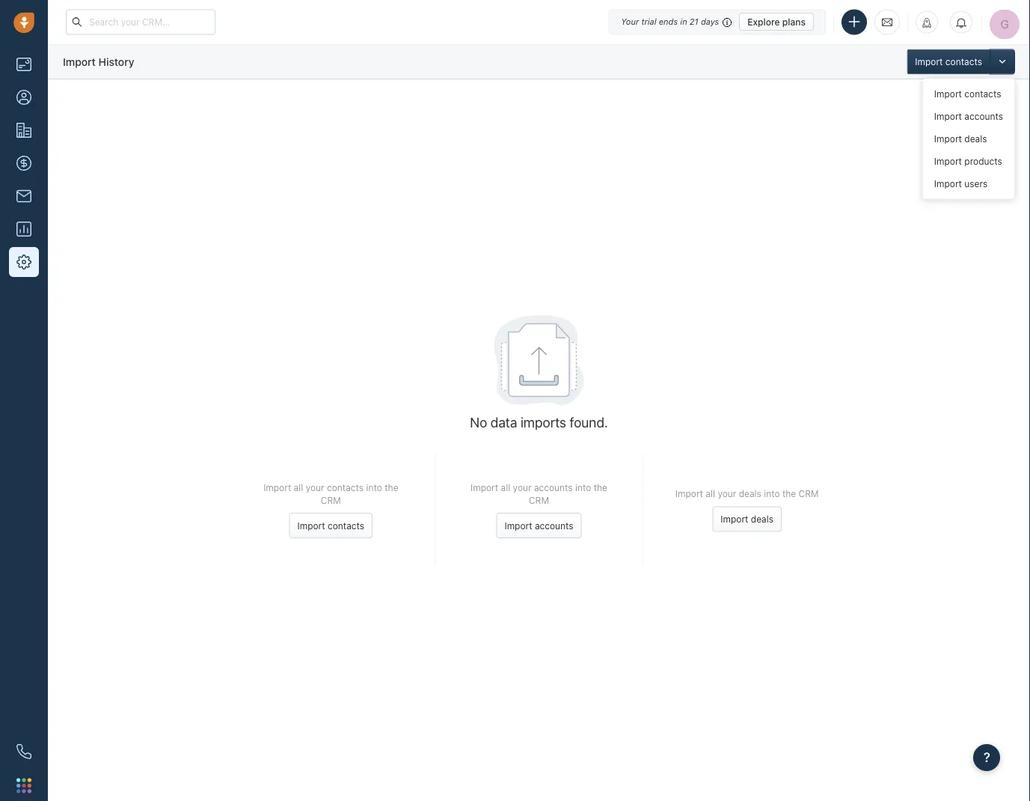 Task type: vqa. For each thing, say whether or not it's contained in the screenshot.
Import deals within the button
yes



Task type: locate. For each thing, give the bounding box(es) containing it.
the for import all your deals into the crm
[[783, 489, 797, 499]]

all inside import all your contacts into the crm
[[294, 482, 303, 493]]

deals down import all your deals into the crm
[[752, 514, 774, 525]]

0 horizontal spatial all
[[294, 482, 303, 493]]

Search your CRM... text field
[[66, 9, 216, 35]]

1 horizontal spatial crm
[[529, 495, 550, 505]]

import contacts button
[[908, 49, 991, 74], [289, 513, 373, 538]]

the
[[385, 482, 399, 493], [594, 482, 608, 493], [783, 489, 797, 499]]

0 vertical spatial import accounts
[[935, 111, 1004, 122]]

deals up import products
[[965, 134, 988, 144]]

contacts
[[946, 57, 983, 67], [965, 89, 1002, 99], [327, 482, 364, 493], [328, 521, 365, 531]]

1 horizontal spatial the
[[594, 482, 608, 493]]

crm inside import all your accounts into the crm
[[529, 495, 550, 505]]

your for contacts
[[306, 482, 325, 493]]

explore plans link
[[740, 13, 815, 31]]

2 horizontal spatial crm
[[799, 489, 819, 499]]

1 vertical spatial import contacts button
[[289, 513, 373, 538]]

all
[[294, 482, 303, 493], [501, 482, 511, 493], [706, 489, 716, 499]]

1 horizontal spatial into
[[576, 482, 592, 493]]

1 horizontal spatial your
[[513, 482, 532, 493]]

0 horizontal spatial into
[[366, 482, 382, 493]]

into inside import all your accounts into the crm
[[576, 482, 592, 493]]

1 vertical spatial accounts
[[535, 482, 573, 493]]

1 horizontal spatial import contacts button
[[908, 49, 991, 74]]

history
[[98, 55, 134, 68]]

import all your contacts into the crm
[[264, 482, 399, 505]]

accounts down import all your accounts into the crm
[[535, 521, 574, 531]]

1 vertical spatial deals
[[739, 489, 762, 499]]

into
[[366, 482, 382, 493], [576, 482, 592, 493], [765, 489, 781, 499]]

import accounts
[[935, 111, 1004, 122], [505, 521, 574, 531]]

crm for accounts
[[529, 495, 550, 505]]

phone element
[[9, 737, 39, 767]]

your
[[622, 17, 640, 27]]

the inside import all your contacts into the crm
[[385, 482, 399, 493]]

0 vertical spatial import deals
[[935, 134, 988, 144]]

users
[[965, 179, 988, 189]]

1 horizontal spatial all
[[501, 482, 511, 493]]

import deals up import products
[[935, 134, 988, 144]]

0 horizontal spatial crm
[[321, 495, 341, 505]]

imports
[[521, 414, 567, 430]]

0 vertical spatial import contacts button
[[908, 49, 991, 74]]

import contacts
[[916, 57, 983, 67], [935, 89, 1002, 99], [298, 521, 365, 531]]

2 horizontal spatial your
[[718, 489, 737, 499]]

phone image
[[16, 744, 31, 759]]

all inside import all your accounts into the crm
[[501, 482, 511, 493]]

your for accounts
[[513, 482, 532, 493]]

import accounts down import all your accounts into the crm
[[505, 521, 574, 531]]

into for accounts
[[576, 482, 592, 493]]

accounts inside button
[[535, 521, 574, 531]]

your for deals
[[718, 489, 737, 499]]

1 vertical spatial import deals
[[721, 514, 774, 525]]

in
[[681, 17, 688, 27]]

crm
[[799, 489, 819, 499], [321, 495, 341, 505], [529, 495, 550, 505]]

1 horizontal spatial import deals
[[935, 134, 988, 144]]

2 horizontal spatial all
[[706, 489, 716, 499]]

accounts up import accounts button
[[535, 482, 573, 493]]

into for deals
[[765, 489, 781, 499]]

import inside import all your contacts into the crm
[[264, 482, 291, 493]]

2 horizontal spatial the
[[783, 489, 797, 499]]

no data imports found.
[[470, 414, 609, 430]]

2 horizontal spatial into
[[765, 489, 781, 499]]

all for deals
[[706, 489, 716, 499]]

your inside import all your accounts into the crm
[[513, 482, 532, 493]]

your inside import all your contacts into the crm
[[306, 482, 325, 493]]

accounts inside import all your accounts into the crm
[[535, 482, 573, 493]]

0 vertical spatial import contacts
[[916, 57, 983, 67]]

accounts
[[965, 111, 1004, 122], [535, 482, 573, 493], [535, 521, 574, 531]]

all for accounts
[[501, 482, 511, 493]]

0 horizontal spatial the
[[385, 482, 399, 493]]

no
[[470, 414, 488, 430]]

explore
[[748, 16, 781, 27]]

import accounts button
[[497, 513, 582, 538]]

the inside import all your accounts into the crm
[[594, 482, 608, 493]]

into inside import all your contacts into the crm
[[366, 482, 382, 493]]

found.
[[570, 414, 609, 430]]

the for import all your contacts into the crm
[[385, 482, 399, 493]]

import
[[63, 55, 96, 68], [916, 57, 944, 67], [935, 89, 963, 99], [935, 111, 963, 122], [935, 134, 963, 144], [935, 156, 963, 167], [935, 179, 963, 189], [264, 482, 291, 493], [471, 482, 499, 493], [676, 489, 704, 499], [721, 514, 749, 525], [298, 521, 325, 531], [505, 521, 533, 531]]

import history
[[63, 55, 134, 68]]

2 vertical spatial deals
[[752, 514, 774, 525]]

0 vertical spatial accounts
[[965, 111, 1004, 122]]

import deals down import all your deals into the crm
[[721, 514, 774, 525]]

import deals
[[935, 134, 988, 144], [721, 514, 774, 525]]

0 horizontal spatial your
[[306, 482, 325, 493]]

1 vertical spatial import accounts
[[505, 521, 574, 531]]

2 vertical spatial accounts
[[535, 521, 574, 531]]

days
[[701, 17, 720, 27]]

import accounts up import products
[[935, 111, 1004, 122]]

0 horizontal spatial import accounts
[[505, 521, 574, 531]]

freshworks switcher image
[[16, 778, 31, 793]]

crm inside import all your contacts into the crm
[[321, 495, 341, 505]]

0 horizontal spatial import deals
[[721, 514, 774, 525]]

accounts up products at the right of page
[[965, 111, 1004, 122]]

your
[[306, 482, 325, 493], [513, 482, 532, 493], [718, 489, 737, 499]]

deals
[[965, 134, 988, 144], [739, 489, 762, 499], [752, 514, 774, 525]]

all for contacts
[[294, 482, 303, 493]]

deals up import deals button
[[739, 489, 762, 499]]



Task type: describe. For each thing, give the bounding box(es) containing it.
import products
[[935, 156, 1003, 167]]

explore plans
[[748, 16, 806, 27]]

the for import all your accounts into the crm
[[594, 482, 608, 493]]

1 vertical spatial import contacts
[[935, 89, 1002, 99]]

import deals button
[[713, 507, 782, 532]]

crm for deals
[[799, 489, 819, 499]]

products
[[965, 156, 1003, 167]]

ends
[[659, 17, 678, 27]]

import inside import all your accounts into the crm
[[471, 482, 499, 493]]

your trial ends in 21 days
[[622, 17, 720, 27]]

import all your deals into the crm
[[676, 489, 819, 499]]

crm for contacts
[[321, 495, 341, 505]]

contacts inside import all your contacts into the crm
[[327, 482, 364, 493]]

data
[[491, 414, 518, 430]]

0 vertical spatial deals
[[965, 134, 988, 144]]

import users
[[935, 179, 988, 189]]

0 horizontal spatial import contacts button
[[289, 513, 373, 538]]

21
[[690, 17, 699, 27]]

2 vertical spatial import contacts
[[298, 521, 365, 531]]

email image
[[883, 16, 893, 28]]

1 horizontal spatial import accounts
[[935, 111, 1004, 122]]

deals inside button
[[752, 514, 774, 525]]

import all your accounts into the crm
[[471, 482, 608, 505]]

import accounts inside button
[[505, 521, 574, 531]]

trial
[[642, 17, 657, 27]]

import inside button
[[721, 514, 749, 525]]

plans
[[783, 16, 806, 27]]

into for contacts
[[366, 482, 382, 493]]

import deals inside button
[[721, 514, 774, 525]]



